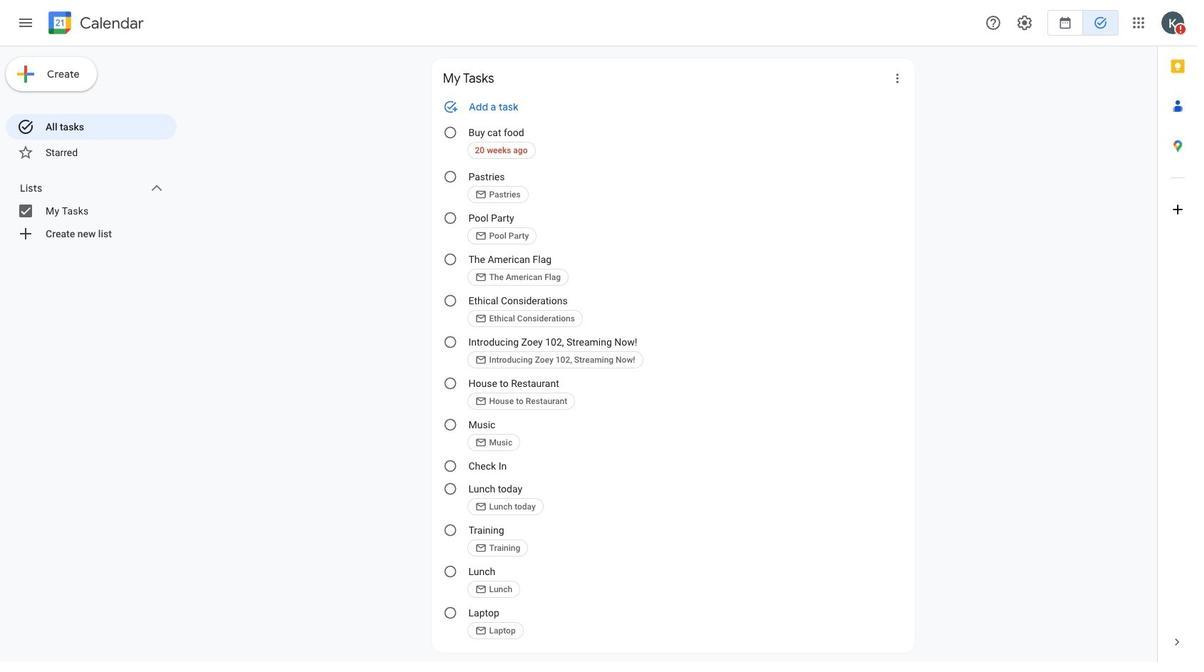 Task type: describe. For each thing, give the bounding box(es) containing it.
calendar element
[[46, 9, 144, 40]]

settings menu image
[[1017, 14, 1034, 31]]

heading inside calendar element
[[77, 15, 144, 32]]

tasks sidebar image
[[17, 14, 34, 31]]



Task type: locate. For each thing, give the bounding box(es) containing it.
tab list
[[1159, 46, 1198, 622]]

heading
[[77, 15, 144, 32]]

support menu image
[[985, 14, 1002, 31]]



